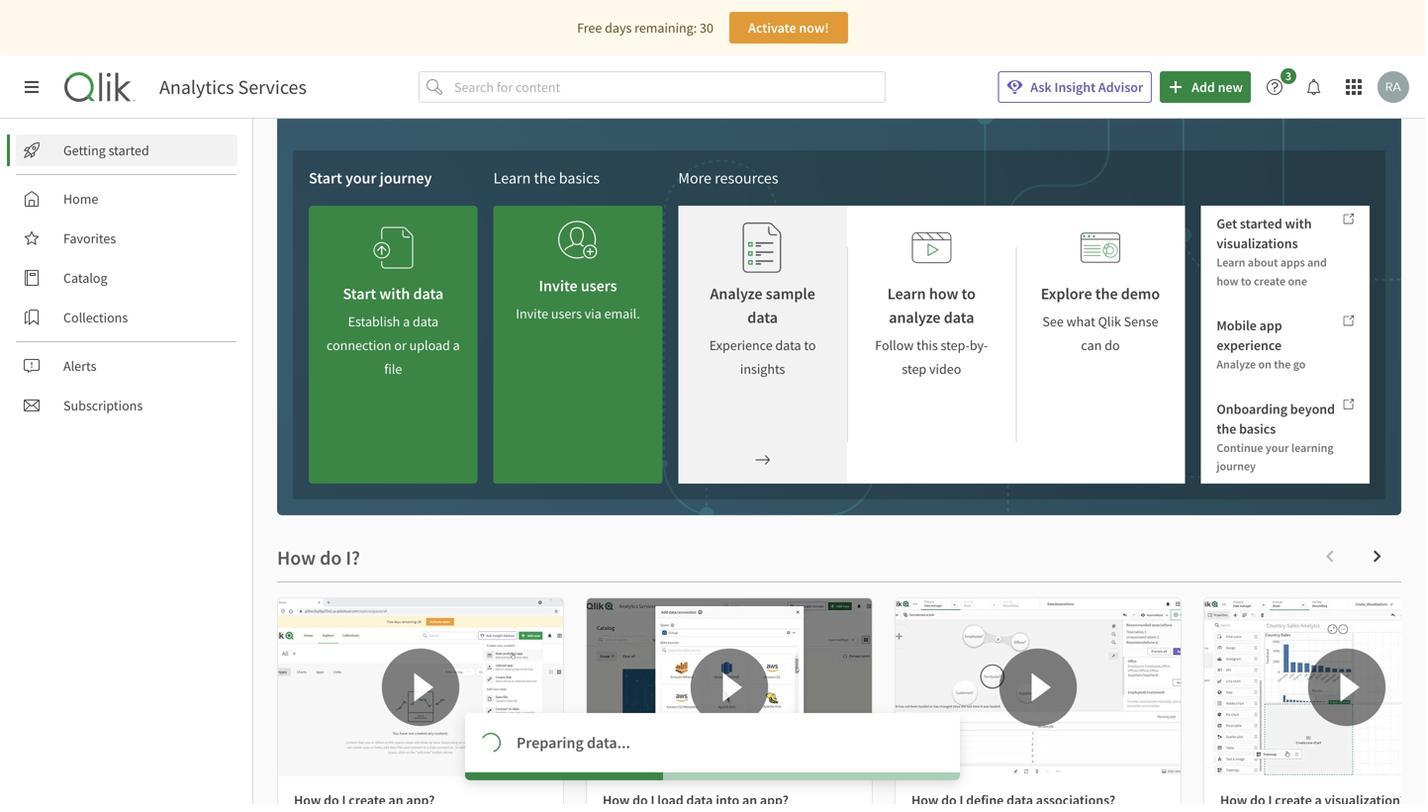 Task type: locate. For each thing, give the bounding box(es) containing it.
the up qlik
[[1096, 284, 1118, 304]]

1 horizontal spatial with
[[1285, 215, 1312, 233]]

journey up start with data image
[[380, 168, 432, 188]]

analyze sample data experience data to insights
[[710, 284, 816, 378]]

sample
[[766, 284, 816, 304]]

with
[[1285, 215, 1312, 233], [380, 284, 410, 304]]

preparing
[[517, 733, 584, 753]]

1 horizontal spatial basics
[[1239, 420, 1276, 438]]

connection
[[327, 337, 392, 354]]

0 horizontal spatial analyze
[[710, 284, 763, 304]]

learn down anderson.
[[494, 168, 531, 188]]

analyze down experience
[[1217, 357, 1256, 372]]

invite users invite users via email.
[[516, 276, 640, 323]]

more
[[678, 168, 712, 188]]

getting started link
[[16, 135, 238, 166]]

add new
[[1192, 78, 1243, 96]]

start down welcome,
[[309, 168, 342, 188]]

the
[[534, 168, 556, 188], [1096, 284, 1118, 304], [1274, 357, 1291, 372], [1217, 420, 1237, 438]]

learn up analyze
[[888, 284, 926, 304]]

to left create
[[1241, 274, 1252, 289]]

0 vertical spatial with
[[1285, 215, 1312, 233]]

get
[[1217, 215, 1238, 233]]

0 horizontal spatial start
[[309, 168, 342, 188]]

with up establish
[[380, 284, 410, 304]]

0 horizontal spatial with
[[380, 284, 410, 304]]

invite down invite users image
[[539, 276, 578, 296]]

to
[[1241, 274, 1252, 289], [962, 284, 976, 304], [804, 337, 816, 354]]

analyze
[[889, 308, 941, 328]]

how do i load data into an app? image
[[587, 599, 872, 777]]

0 horizontal spatial to
[[804, 337, 816, 354]]

collections
[[63, 309, 128, 327]]

home link
[[16, 183, 238, 215]]

1 horizontal spatial your
[[1266, 440, 1289, 456]]

analyze inside the "mobile app experience analyze on the go"
[[1217, 357, 1256, 372]]

0 vertical spatial started
[[108, 142, 149, 159]]

what
[[1067, 313, 1096, 331]]

demo
[[1121, 284, 1160, 304]]

via
[[585, 305, 602, 323]]

start up establish
[[343, 284, 376, 304]]

analyze up experience
[[710, 284, 763, 304]]

activate now! link
[[730, 12, 848, 44]]

alerts link
[[16, 350, 238, 382]]

a up or
[[403, 313, 410, 331]]

journey down continue at the right bottom of the page
[[1217, 459, 1256, 474]]

1 vertical spatial basics
[[1239, 420, 1276, 438]]

learn inside learn how to analyze data follow this step-by- step video
[[888, 284, 926, 304]]

basics down onboarding
[[1239, 420, 1276, 438]]

your left learning
[[1266, 440, 1289, 456]]

started
[[108, 142, 149, 159], [1240, 215, 1283, 233]]

how do i load data into an app? element
[[603, 792, 789, 805]]

with inside get started with visualizations learn about apps and how to create one
[[1285, 215, 1312, 233]]

welcome, ruby anderson. main content
[[168, 48, 1426, 805]]

activate
[[749, 19, 796, 37]]

advisor
[[1099, 78, 1144, 96]]

start for with
[[343, 284, 376, 304]]

close sidebar menu image
[[24, 79, 40, 95]]

video
[[930, 360, 962, 378]]

0 horizontal spatial how
[[929, 284, 959, 304]]

now!
[[799, 19, 829, 37]]

explore the demo see what qlik sense can do
[[1041, 284, 1160, 354]]

1 vertical spatial started
[[1240, 215, 1283, 233]]

1 vertical spatial analyze
[[1217, 357, 1256, 372]]

learn how to analyze data follow this step-by- step video
[[875, 284, 988, 378]]

2 horizontal spatial to
[[1241, 274, 1252, 289]]

invite left via
[[516, 305, 549, 323]]

1 horizontal spatial journey
[[1217, 459, 1256, 474]]

2 horizontal spatial learn
[[1217, 255, 1246, 270]]

learning
[[1292, 440, 1334, 456]]

the left "go"
[[1274, 357, 1291, 372]]

learn for learn how to analyze data follow this step-by- step video
[[888, 284, 926, 304]]

users left via
[[551, 305, 582, 323]]

1 vertical spatial start
[[343, 284, 376, 304]]

the up continue at the right bottom of the page
[[1217, 420, 1237, 438]]

by-
[[970, 337, 988, 354]]

Search for content text field
[[450, 71, 886, 103]]

0 horizontal spatial learn
[[494, 168, 531, 188]]

started inside get started with visualizations learn about apps and how to create one
[[1240, 215, 1283, 233]]

1 horizontal spatial to
[[962, 284, 976, 304]]

0 vertical spatial a
[[403, 313, 410, 331]]

started for getting
[[108, 142, 149, 159]]

analytics
[[159, 75, 234, 99]]

how up analyze
[[929, 284, 959, 304]]

to inside get started with visualizations learn about apps and how to create one
[[1241, 274, 1252, 289]]

1 vertical spatial your
[[1266, 440, 1289, 456]]

started right getting
[[108, 142, 149, 159]]

to down sample at the right
[[804, 337, 816, 354]]

add new button
[[1160, 71, 1251, 103]]

1 vertical spatial users
[[551, 305, 582, 323]]

users up via
[[581, 276, 617, 296]]

1 vertical spatial learn
[[1217, 255, 1246, 270]]

how do i create a visualization? image
[[1205, 599, 1426, 777]]

this
[[917, 337, 938, 354]]

resources
[[715, 168, 779, 188]]

days
[[605, 19, 632, 37]]

new
[[1218, 78, 1243, 96]]

how
[[1217, 274, 1239, 289], [929, 284, 959, 304]]

1 vertical spatial journey
[[1217, 459, 1256, 474]]

0 vertical spatial journey
[[380, 168, 432, 188]]

your up start with data image
[[345, 168, 377, 188]]

0 vertical spatial users
[[581, 276, 617, 296]]

learn how to analyze data image
[[912, 222, 952, 274]]

and
[[1308, 255, 1327, 270]]

a right upload
[[453, 337, 460, 354]]

0 horizontal spatial basics
[[559, 168, 600, 188]]

a
[[403, 313, 410, 331], [453, 337, 460, 354]]

start inside start with data establish a data connection or upload a file
[[343, 284, 376, 304]]

data inside learn how to analyze data follow this step-by- step video
[[944, 308, 975, 328]]

0 vertical spatial start
[[309, 168, 342, 188]]

1 vertical spatial with
[[380, 284, 410, 304]]

analyze
[[710, 284, 763, 304], [1217, 357, 1256, 372]]

insights
[[740, 360, 785, 378]]

journey
[[380, 168, 432, 188], [1217, 459, 1256, 474]]

0 vertical spatial progress bar
[[477, 729, 505, 757]]

onboarding
[[1217, 400, 1288, 418]]

1 horizontal spatial started
[[1240, 215, 1283, 233]]

0 horizontal spatial your
[[345, 168, 377, 188]]

1 vertical spatial a
[[453, 337, 460, 354]]

users
[[581, 276, 617, 296], [551, 305, 582, 323]]

1 horizontal spatial learn
[[888, 284, 926, 304]]

start your journey
[[309, 168, 432, 188]]

data
[[413, 284, 444, 304], [748, 308, 778, 328], [944, 308, 975, 328], [413, 313, 439, 331], [776, 337, 801, 354]]

started for get
[[1240, 215, 1283, 233]]

favorites
[[63, 230, 116, 247]]

1 horizontal spatial start
[[343, 284, 376, 304]]

insight
[[1055, 78, 1096, 96]]

learn left "about"
[[1217, 255, 1246, 270]]

start
[[309, 168, 342, 188], [343, 284, 376, 304]]

how inside get started with visualizations learn about apps and how to create one
[[1217, 274, 1239, 289]]

to up by-
[[962, 284, 976, 304]]

welcome, ruby anderson.
[[309, 78, 618, 112]]

progress bar down preparing data...
[[168, 773, 960, 781]]

learn for learn the basics
[[494, 168, 531, 188]]

email.
[[604, 305, 640, 323]]

0 vertical spatial learn
[[494, 168, 531, 188]]

1 vertical spatial progress bar
[[168, 773, 960, 781]]

explore the demo image
[[1081, 222, 1121, 274]]

progress bar left preparing
[[477, 729, 505, 757]]

step-
[[941, 337, 970, 354]]

onboarding beyond the basics continue your learning journey
[[1217, 400, 1335, 474]]

the inside explore the demo see what qlik sense can do
[[1096, 284, 1118, 304]]

anderson.
[[497, 78, 618, 112]]

progress bar
[[477, 729, 505, 757], [168, 773, 960, 781]]

basics inside onboarding beyond the basics continue your learning journey
[[1239, 420, 1276, 438]]

started up visualizations
[[1240, 215, 1283, 233]]

basics up invite users image
[[559, 168, 600, 188]]

0 horizontal spatial started
[[108, 142, 149, 159]]

2 vertical spatial learn
[[888, 284, 926, 304]]

1 horizontal spatial analyze
[[1217, 357, 1256, 372]]

invite users image
[[558, 214, 598, 266]]

ask insight advisor button
[[998, 71, 1152, 103]]

how left create
[[1217, 274, 1239, 289]]

1 horizontal spatial how
[[1217, 274, 1239, 289]]

analyze inside analyze sample data experience data to insights
[[710, 284, 763, 304]]

with up apps
[[1285, 215, 1312, 233]]

collections link
[[16, 302, 238, 334]]

started inside navigation pane element
[[108, 142, 149, 159]]

0 vertical spatial analyze
[[710, 284, 763, 304]]



Task type: describe. For each thing, give the bounding box(es) containing it.
free days remaining: 30
[[577, 19, 714, 37]]

preparing data...
[[517, 733, 630, 753]]

how do i define data associations? element
[[912, 792, 1116, 805]]

subscriptions link
[[16, 390, 238, 422]]

getting started
[[63, 142, 149, 159]]

start with data image
[[374, 222, 413, 274]]

0 vertical spatial invite
[[539, 276, 578, 296]]

how do i create an app? element
[[294, 792, 435, 805]]

explore
[[1041, 284, 1092, 304]]

get started with visualizations learn about apps and how to create one
[[1217, 215, 1327, 289]]

how inside learn how to analyze data follow this step-by- step video
[[929, 284, 959, 304]]

experience
[[710, 337, 773, 354]]

establish
[[348, 313, 400, 331]]

data...
[[587, 733, 630, 753]]

your inside onboarding beyond the basics continue your learning journey
[[1266, 440, 1289, 456]]

3
[[1286, 68, 1292, 84]]

analyze sample data image
[[743, 222, 783, 274]]

3 button
[[1259, 68, 1303, 103]]

on
[[1259, 357, 1272, 372]]

getting
[[63, 142, 106, 159]]

journey inside onboarding beyond the basics continue your learning journey
[[1217, 459, 1256, 474]]

do
[[1105, 337, 1120, 354]]

mobile app experience analyze on the go
[[1217, 317, 1306, 372]]

ruby
[[431, 78, 492, 112]]

catalog link
[[16, 262, 238, 294]]

0 horizontal spatial a
[[403, 313, 410, 331]]

navigation pane element
[[0, 127, 252, 430]]

home
[[63, 190, 98, 208]]

0 vertical spatial your
[[345, 168, 377, 188]]

analytics services
[[159, 75, 307, 99]]

beyond
[[1291, 400, 1335, 418]]

ask
[[1031, 78, 1052, 96]]

file
[[384, 360, 402, 378]]

start for your
[[309, 168, 342, 188]]

to inside analyze sample data experience data to insights
[[804, 337, 816, 354]]

the inside the "mobile app experience analyze on the go"
[[1274, 357, 1291, 372]]

ask insight advisor
[[1031, 78, 1144, 96]]

go
[[1294, 357, 1306, 372]]

1 horizontal spatial a
[[453, 337, 460, 354]]

how do i define data associations? image
[[896, 599, 1181, 777]]

the inside onboarding beyond the basics continue your learning journey
[[1217, 420, 1237, 438]]

about
[[1248, 255, 1278, 270]]

subscriptions
[[63, 397, 143, 415]]

qlik
[[1098, 313, 1121, 331]]

or
[[394, 337, 407, 354]]

welcome,
[[309, 78, 425, 112]]

activate now!
[[749, 19, 829, 37]]

one
[[1288, 274, 1308, 289]]

sense
[[1124, 313, 1159, 331]]

0 horizontal spatial journey
[[380, 168, 432, 188]]

upload
[[409, 337, 450, 354]]

with inside start with data establish a data connection or upload a file
[[380, 284, 410, 304]]

0 vertical spatial basics
[[559, 168, 600, 188]]

remaining:
[[635, 19, 697, 37]]

the down anderson.
[[534, 168, 556, 188]]

continue
[[1217, 440, 1264, 456]]

free
[[577, 19, 602, 37]]

experience
[[1217, 337, 1282, 354]]

create
[[1254, 274, 1286, 289]]

30
[[700, 19, 714, 37]]

to inside learn how to analyze data follow this step-by- step video
[[962, 284, 976, 304]]

1 vertical spatial invite
[[516, 305, 549, 323]]

analytics services element
[[159, 75, 307, 99]]

learn inside get started with visualizations learn about apps and how to create one
[[1217, 255, 1246, 270]]

mobile
[[1217, 317, 1257, 335]]

follow
[[875, 337, 914, 354]]

visualizations
[[1217, 235, 1298, 252]]

services
[[238, 75, 307, 99]]

how do i create a visualization? element
[[1221, 792, 1407, 805]]

step
[[902, 360, 927, 378]]

alerts
[[63, 357, 96, 375]]

app
[[1260, 317, 1283, 335]]

ruby anderson image
[[1378, 71, 1410, 103]]

more resources
[[678, 168, 779, 188]]

apps
[[1281, 255, 1305, 270]]

catalog
[[63, 269, 107, 287]]

how do i create an app? image
[[278, 599, 563, 777]]

start with data establish a data connection or upload a file
[[327, 284, 460, 378]]

see
[[1043, 313, 1064, 331]]

can
[[1081, 337, 1102, 354]]

add
[[1192, 78, 1215, 96]]

favorites link
[[16, 223, 238, 254]]

learn the basics
[[494, 168, 600, 188]]



Task type: vqa. For each thing, say whether or not it's contained in the screenshot.


